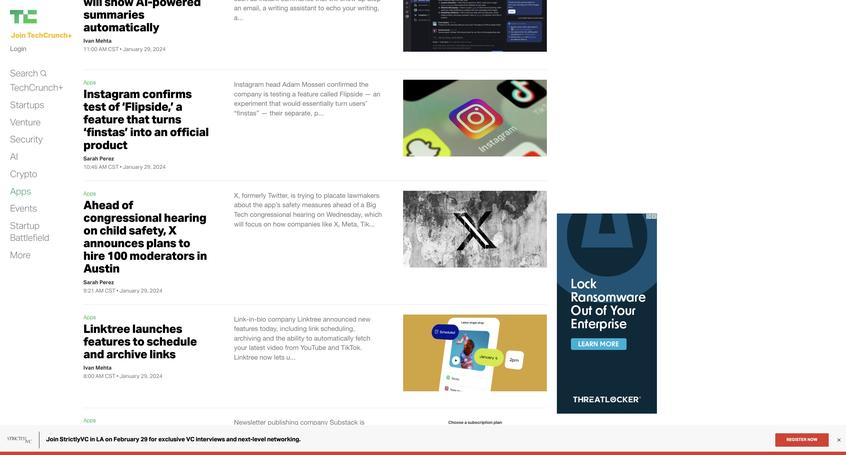 Task type: vqa. For each thing, say whether or not it's contained in the screenshot.
"am" in Apps Linktree launches features to schedule and archive links Ivan Mehta 8:00 AM CST • January 29, 2024
yes



Task type: locate. For each thing, give the bounding box(es) containing it.
cst right "8:00"
[[105, 373, 116, 379]]

techcrunch+
[[10, 81, 63, 93]]

8:00
[[83, 373, 94, 379]]

apps inside apps instagram confirms test of 'flipside,' a feature that turns 'finstas' into an official product sarah perez 10:46 am cst • january 29, 2024
[[83, 79, 96, 85]]

0 horizontal spatial company
[[234, 90, 262, 98]]

to inside link-in-bio company linktree announced new features today, including link scheduling, archiving and the ability to automatically fetch your latest video from youtube and tiktok. linktree now lets u...
[[306, 334, 312, 342]]

ivan up 11:00
[[83, 37, 94, 44]]

'flipside,'
[[122, 99, 173, 114]]

ability up from
[[287, 334, 305, 342]]

to up youtube
[[306, 334, 312, 342]]

trying
[[297, 191, 314, 199]]

2 horizontal spatial linktree
[[298, 315, 321, 323]]

company inside link-in-bio company linktree announced new features today, including link scheduling, archiving and the ability to automatically fetch your latest video from youtube and tiktok. linktree now lets u...
[[268, 315, 296, 323]]

security
[[10, 133, 43, 145]]

perez down austin
[[100, 279, 114, 285]]

ivan mehta link up 11:00
[[83, 37, 112, 44]]

1 vertical spatial features
[[83, 334, 130, 349]]

2024 inside apps linktree launches features to schedule and archive links ivan mehta 8:00 am cst • january 29, 2024
[[150, 373, 162, 379]]

test
[[83, 99, 106, 114]]

is up writers
[[360, 418, 365, 426]]

+
[[68, 31, 72, 40]]

0 horizontal spatial an
[[154, 125, 168, 139]]

is inside x, formerly twitter, is trying to placate lawmakers about the app's safety measures ahead of a big tech congressional hearing on wednesday, which will focus on how companies like x, meta, tik...
[[291, 191, 296, 199]]

the down methods,
[[332, 447, 341, 455]]

company up today,
[[268, 315, 296, 323]]

apps inside apps linktree launches features to schedule and archive links ivan mehta 8:00 am cst • january 29, 2024
[[83, 314, 96, 320]]

1 vertical spatial ability
[[343, 447, 361, 455]]

0 vertical spatial feature
[[298, 90, 318, 98]]

1 horizontal spatial on
[[264, 220, 271, 228]]

— up users'
[[365, 90, 371, 98]]

including inside link-in-bio company linktree announced new features today, including link scheduling, archiving and the ability to automatically fetch your latest video from youtube and tiktok. linktree now lets u...
[[280, 325, 307, 332]]

ahead
[[83, 197, 119, 212]]

0 horizontal spatial linktree
[[83, 321, 130, 336]]

1 vertical spatial sarah
[[83, 279, 98, 285]]

company up experiment
[[234, 90, 262, 98]]

• down austin
[[117, 287, 118, 294]]

an
[[373, 90, 381, 98], [154, 125, 168, 139]]

1 horizontal spatial that
[[269, 99, 281, 107]]

cst inside apps instagram confirms test of 'flipside,' a feature that turns 'finstas' into an official product sarah perez 10:46 am cst • january 29, 2024
[[108, 163, 119, 170]]

0 horizontal spatial —
[[261, 109, 268, 117]]

0 vertical spatial including
[[280, 325, 307, 332]]

0 vertical spatial an
[[373, 90, 381, 98]]

startup
[[10, 220, 40, 231]]

1 vertical spatial a
[[176, 99, 182, 114]]

for
[[300, 428, 308, 436], [259, 447, 267, 455], [83, 450, 100, 455]]

2024 inside apps instagram confirms test of 'flipside,' a feature that turns 'finstas' into an official product sarah perez 10:46 am cst • january 29, 2024
[[153, 163, 166, 170]]

mehta down archive
[[95, 364, 112, 371]]

2 sarah perez link from the top
[[83, 279, 114, 285]]

is
[[264, 90, 268, 98], [291, 191, 296, 199], [360, 418, 365, 426]]

11:00
[[83, 46, 97, 52]]

2 sarah from the top
[[83, 279, 98, 285]]

sarah up 9:21 on the left bottom of page
[[83, 279, 98, 285]]

testing
[[270, 90, 290, 98]]

january inside apps ahead of congressional hearing on child safety, x announces plans to hire 100 moderators in austin sarah perez 9:21 am cst • january 29, 2024
[[119, 287, 140, 294]]

login
[[10, 44, 26, 53]]

u...
[[286, 353, 296, 361]]

0 vertical spatial ivan mehta link
[[83, 37, 112, 44]]

ivan inside ivan mehta 11:00 am cst • january 29, 2024
[[83, 37, 94, 44]]

payment
[[108, 437, 157, 452], [313, 437, 339, 445]]

instagram head adam mosseri confirmed the company is testing a feature called flipside — an experiment that would essentially turn users' "finstas" — their separate, p...
[[234, 80, 381, 117]]

crypto link
[[10, 168, 37, 180]]

1 horizontal spatial for
[[259, 447, 267, 455]]

sarah up 10:46
[[83, 155, 98, 162]]

ivan up "8:00"
[[83, 364, 94, 371]]

perez inside apps instagram confirms test of 'flipside,' a feature that turns 'finstas' into an official product sarah perez 10:46 am cst • january 29, 2024
[[100, 155, 114, 162]]

links
[[150, 347, 176, 361]]

january inside apps linktree launches features to schedule and archive links ivan mehta 8:00 am cst • january 29, 2024
[[119, 373, 140, 379]]

feature down mosseri in the top left of the page
[[298, 90, 318, 98]]

1 vertical spatial feature
[[83, 112, 124, 127]]

2 horizontal spatial a
[[361, 201, 365, 209]]

mehta
[[95, 37, 112, 44], [95, 364, 112, 371]]

big
[[366, 201, 376, 209]]

1 horizontal spatial congressional
[[250, 210, 291, 218]]

2 horizontal spatial of
[[353, 201, 359, 209]]

instagram inside apps instagram confirms test of 'flipside,' a feature that turns 'finstas' into an official product sarah perez 10:46 am cst • january 29, 2024
[[83, 86, 140, 101]]

join
[[11, 31, 26, 39]]

2 horizontal spatial is
[[360, 418, 365, 426]]

of inside apps ahead of congressional hearing on child safety, x announces plans to hire 100 moderators in austin sarah perez 9:21 am cst • january 29, 2024
[[122, 197, 133, 212]]

startup battlefield link
[[10, 220, 49, 243]]

ability inside link-in-bio company linktree announced new features today, including link scheduling, archiving and the ability to automatically fetch your latest video from youtube and tiktok. linktree now lets u...
[[287, 334, 305, 342]]

linktree inside apps linktree launches features to schedule and archive links ivan mehta 8:00 am cst • january 29, 2024
[[83, 321, 130, 336]]

0 horizontal spatial instagram
[[83, 86, 140, 101]]

automatically
[[314, 334, 354, 342]]

sarah perez link up 9:21 on the left bottom of page
[[83, 279, 114, 285]]

lawmakers
[[348, 191, 380, 199]]

ivan inside apps linktree launches features to schedule and archive links ivan mehta 8:00 am cst • january 29, 2024
[[83, 364, 94, 371]]

january inside apps instagram confirms test of 'flipside,' a feature that turns 'finstas' into an official product sarah perez 10:46 am cst • january 29, 2024
[[123, 163, 143, 170]]

company up international
[[300, 418, 328, 426]]

of right ahead
[[122, 197, 133, 212]]

new inside "newsletter publishing company substack is introducing new tools for international writers and audiences, including local payment methods, support for more currencies and the ability to"
[[269, 428, 282, 436]]

ivan mehta link for 8:00 am cst
[[83, 364, 112, 371]]

0 vertical spatial mehta
[[95, 37, 112, 44]]

in
[[197, 248, 207, 263]]

am right 10:46
[[99, 163, 107, 170]]

instagram icon image
[[403, 80, 547, 157]]

2 vertical spatial is
[[360, 418, 365, 426]]

cst inside apps linktree launches features to schedule and archive links ivan mehta 8:00 am cst • january 29, 2024
[[105, 373, 116, 379]]

on down 'measures'
[[317, 210, 325, 218]]

0 horizontal spatial feature
[[83, 112, 124, 127]]

1 horizontal spatial new
[[269, 428, 282, 436]]

2 ivan mehta link from the top
[[83, 364, 112, 371]]

1 horizontal spatial ability
[[343, 447, 361, 455]]

x (formerly twitter) logo on a cracked wall image
[[403, 191, 547, 268]]

hearing
[[164, 210, 206, 225], [293, 210, 315, 218]]

x, right like
[[334, 220, 340, 228]]

1 vertical spatial mehta
[[95, 364, 112, 371]]

1 vertical spatial sarah perez link
[[83, 279, 114, 285]]

like
[[322, 220, 332, 228]]

is inside instagram head adam mosseri confirmed the company is testing a feature called flipside — an experiment that would essentially turn users' "finstas" — their separate, p...
[[264, 90, 268, 98]]

of inside x, formerly twitter, is trying to placate lawmakers about the app's safety measures ahead of a big tech congressional hearing on wednesday, which will focus on how companies like x, meta, tik...
[[353, 201, 359, 209]]

2 horizontal spatial on
[[317, 210, 325, 218]]

an right into
[[154, 125, 168, 139]]

mehta inside ivan mehta 11:00 am cst • january 29, 2024
[[95, 37, 112, 44]]

to inside "newsletter publishing company substack is introducing new tools for international writers and audiences, including local payment methods, support for more currencies and the ability to"
[[362, 447, 368, 455]]

x,
[[234, 191, 240, 199], [334, 220, 340, 228]]

features inside apps linktree launches features to schedule and archive links ivan mehta 8:00 am cst • january 29, 2024
[[83, 334, 130, 349]]

ivan mehta link up "8:00"
[[83, 364, 112, 371]]

tik...
[[361, 220, 375, 228]]

and up "8:00"
[[83, 347, 104, 361]]

instagram
[[234, 80, 264, 88], [83, 86, 140, 101]]

instagram inside instagram head adam mosseri confirmed the company is testing a feature called flipside — an experiment that would essentially turn users' "finstas" — their separate, p...
[[234, 80, 264, 88]]

an inside apps instagram confirms test of 'flipside,' a feature that turns 'finstas' into an official product sarah perez 10:46 am cst • january 29, 2024
[[154, 125, 168, 139]]

linktree down your
[[234, 353, 258, 361]]

the inside link-in-bio company linktree announced new features today, including link scheduling, archiving and the ability to automatically fetch your latest video from youtube and tiktok. linktree now lets u...
[[276, 334, 285, 342]]

a up official
[[176, 99, 182, 114]]

of right test
[[108, 99, 120, 114]]

cst right 9:21 on the left bottom of page
[[105, 287, 116, 294]]

0 vertical spatial a
[[292, 90, 296, 98]]

a left big
[[361, 201, 365, 209]]

sarah perez link up 10:46
[[83, 155, 114, 162]]

1 sarah from the top
[[83, 155, 98, 162]]

of down lawmakers at the top
[[353, 201, 359, 209]]

0 horizontal spatial for
[[83, 450, 100, 455]]

am right 9:21 on the left bottom of page
[[95, 287, 104, 294]]

0 horizontal spatial features
[[83, 334, 130, 349]]

venture
[[10, 116, 41, 128]]

am right 11:00
[[99, 46, 107, 52]]

schedule
[[147, 334, 197, 349]]

a inside instagram head adam mosseri confirmed the company is testing a feature called flipside — an experiment that would essentially turn users' "finstas" — their separate, p...
[[292, 90, 296, 98]]

• inside apps linktree launches features to schedule and archive links ivan mehta 8:00 am cst • january 29, 2024
[[117, 373, 118, 379]]

events link
[[10, 202, 37, 214]]

0 horizontal spatial new
[[83, 437, 106, 452]]

substack inside apps substack introduces new payment methods for internation
[[83, 424, 136, 439]]

substack local currency image
[[403, 418, 547, 455]]

1 vertical spatial —
[[261, 109, 268, 117]]

2 horizontal spatial company
[[300, 418, 328, 426]]

1 horizontal spatial of
[[122, 197, 133, 212]]

1 horizontal spatial feature
[[298, 90, 318, 98]]

0 vertical spatial that
[[269, 99, 281, 107]]

focus
[[245, 220, 262, 228]]

mehta up 11:00
[[95, 37, 112, 44]]

am
[[99, 46, 107, 52], [99, 163, 107, 170], [95, 287, 104, 294], [95, 373, 104, 379]]

2 horizontal spatial new
[[358, 315, 371, 323]]

the down the formerly
[[253, 201, 263, 209]]

on inside apps ahead of congressional hearing on child safety, x announces plans to hire 100 moderators in austin sarah perez 9:21 am cst • january 29, 2024
[[83, 223, 97, 238]]

is up safety
[[291, 191, 296, 199]]

wednesday,
[[327, 210, 363, 218]]

1 mehta from the top
[[95, 37, 112, 44]]

0 horizontal spatial payment
[[108, 437, 157, 452]]

that up their on the top of the page
[[269, 99, 281, 107]]

0 vertical spatial ivan
[[83, 37, 94, 44]]

1 vertical spatial x,
[[334, 220, 340, 228]]

ability down methods,
[[343, 447, 361, 455]]

0 horizontal spatial x,
[[234, 191, 240, 199]]

new inside link-in-bio company linktree announced new features today, including link scheduling, archiving and the ability to automatically fetch your latest video from youtube and tiktok. linktree now lets u...
[[358, 315, 371, 323]]

linktree up archive
[[83, 321, 130, 336]]

0 vertical spatial sarah
[[83, 155, 98, 162]]

publishing
[[268, 418, 298, 426]]

1 horizontal spatial payment
[[313, 437, 339, 445]]

to inside x, formerly twitter, is trying to placate lawmakers about the app's safety measures ahead of a big tech congressional hearing on wednesday, which will focus on how companies like x, meta, tik...
[[316, 191, 322, 199]]

including inside "newsletter publishing company substack is introducing new tools for international writers and audiences, including local payment methods, support for more currencies and the ability to"
[[268, 437, 295, 445]]

advertisement element
[[557, 214, 657, 414]]

techcrunch link
[[10, 10, 77, 23]]

an right flipside
[[373, 90, 381, 98]]

search
[[10, 67, 38, 79]]

on left child
[[83, 223, 97, 238]]

1 vertical spatial is
[[291, 191, 296, 199]]

0 vertical spatial new
[[358, 315, 371, 323]]

x
[[168, 223, 177, 238]]

product
[[83, 137, 127, 152]]

2 mehta from the top
[[95, 364, 112, 371]]

tiktok.
[[341, 344, 362, 351]]

1 horizontal spatial substack
[[330, 418, 358, 426]]

0 horizontal spatial of
[[108, 99, 120, 114]]

2 ivan from the top
[[83, 364, 94, 371]]

hearing inside x, formerly twitter, is trying to placate lawmakers about the app's safety measures ahead of a big tech congressional hearing on wednesday, which will focus on how companies like x, meta, tik...
[[293, 210, 315, 218]]

1 horizontal spatial features
[[234, 325, 258, 332]]

to right x
[[179, 236, 190, 250]]

placate
[[324, 191, 346, 199]]

2 vertical spatial new
[[83, 437, 106, 452]]

to down methods,
[[362, 447, 368, 455]]

1 vertical spatial ivan
[[83, 364, 94, 371]]

the up video
[[276, 334, 285, 342]]

0 vertical spatial company
[[234, 90, 262, 98]]

9:21
[[83, 287, 94, 294]]

0 vertical spatial x,
[[234, 191, 240, 199]]

2024
[[153, 46, 166, 52], [153, 163, 166, 170], [150, 287, 162, 294], [150, 373, 162, 379]]

• inside ivan mehta 11:00 am cst • january 29, 2024
[[120, 46, 122, 52]]

1 ivan mehta link from the top
[[83, 37, 112, 44]]

apps for ahead of congressional hearing on child safety, x announces plans to hire 100 moderators in austin
[[83, 190, 96, 196]]

1 ivan from the top
[[83, 37, 94, 44]]

0 vertical spatial sarah perez link
[[83, 155, 114, 162]]

turns
[[152, 112, 181, 127]]

am right "8:00"
[[95, 373, 104, 379]]

apps inside apps ahead of congressional hearing on child safety, x announces plans to hire 100 moderators in austin sarah perez 9:21 am cst • january 29, 2024
[[83, 190, 96, 196]]

cst
[[108, 46, 119, 52], [108, 163, 119, 170], [105, 287, 116, 294], [105, 373, 116, 379]]

ivan
[[83, 37, 94, 44], [83, 364, 94, 371]]

x, up about in the top left of the page
[[234, 191, 240, 199]]

congressional down app's
[[250, 210, 291, 218]]

feature up product
[[83, 112, 124, 127]]

is down head
[[264, 90, 268, 98]]

sarah perez link
[[83, 155, 114, 162], [83, 279, 114, 285]]

sarah inside apps instagram confirms test of 'flipside,' a feature that turns 'finstas' into an official product sarah perez 10:46 am cst • january 29, 2024
[[83, 155, 98, 162]]

congressional inside apps ahead of congressional hearing on child safety, x announces plans to hire 100 moderators in austin sarah perez 9:21 am cst • january 29, 2024
[[83, 210, 162, 225]]

0 horizontal spatial on
[[83, 223, 97, 238]]

perez down product
[[100, 155, 114, 162]]

1 vertical spatial that
[[127, 112, 149, 127]]

fetch
[[356, 334, 371, 342]]

• down product
[[120, 163, 122, 170]]

including up more at the left bottom
[[268, 437, 295, 445]]

• right 11:00
[[120, 46, 122, 52]]

am inside apps linktree launches features to schedule and archive links ivan mehta 8:00 am cst • january 29, 2024
[[95, 373, 104, 379]]

tech
[[234, 210, 248, 218]]

congressional up announces
[[83, 210, 162, 225]]

apps
[[83, 79, 96, 85], [10, 185, 31, 197], [83, 190, 96, 196], [83, 314, 96, 320], [83, 417, 96, 423]]

features
[[234, 325, 258, 332], [83, 334, 130, 349]]

0 horizontal spatial is
[[264, 90, 268, 98]]

january inside ivan mehta 11:00 am cst • january 29, 2024
[[123, 46, 143, 52]]

2 perez from the top
[[100, 279, 114, 285]]

the
[[359, 80, 369, 88], [253, 201, 263, 209], [276, 334, 285, 342], [332, 447, 341, 455]]

0 horizontal spatial ability
[[287, 334, 305, 342]]

1 vertical spatial perez
[[100, 279, 114, 285]]

including up from
[[280, 325, 307, 332]]

0 horizontal spatial hearing
[[164, 210, 206, 225]]

cst right 11:00
[[108, 46, 119, 52]]

2 vertical spatial company
[[300, 418, 328, 426]]

•
[[120, 46, 122, 52], [120, 163, 122, 170], [117, 287, 118, 294], [117, 373, 118, 379]]

1 vertical spatial ivan mehta link
[[83, 364, 112, 371]]

1 vertical spatial company
[[268, 315, 296, 323]]

a up would
[[292, 90, 296, 98]]

— left their on the top of the page
[[261, 109, 268, 117]]

0 horizontal spatial congressional
[[83, 210, 162, 225]]

1 sarah perez link from the top
[[83, 155, 114, 162]]

1 vertical spatial including
[[268, 437, 295, 445]]

1 horizontal spatial linktree
[[234, 353, 258, 361]]

more link
[[10, 249, 31, 261]]

including
[[280, 325, 307, 332], [268, 437, 295, 445]]

on left how
[[264, 220, 271, 228]]

the up flipside
[[359, 80, 369, 88]]

0 horizontal spatial substack
[[83, 424, 136, 439]]

ahead of congressional hearing on child safety, x announces plans to hire 100 moderators in austin link
[[83, 197, 207, 276]]

which
[[365, 210, 382, 218]]

new for linktree launches features to schedule and archive links
[[358, 315, 371, 323]]

1 vertical spatial an
[[154, 125, 168, 139]]

• down archive
[[117, 373, 118, 379]]

1 horizontal spatial is
[[291, 191, 296, 199]]

1 horizontal spatial instagram
[[234, 80, 264, 88]]

0 vertical spatial features
[[234, 325, 258, 332]]

1 horizontal spatial an
[[373, 90, 381, 98]]

search image
[[40, 70, 47, 77]]

an inside instagram head adam mosseri confirmed the company is testing a feature called flipside — an experiment that would essentially turn users' "finstas" — their separate, p...
[[373, 90, 381, 98]]

video
[[267, 344, 283, 351]]

2 vertical spatial a
[[361, 201, 365, 209]]

0 vertical spatial —
[[365, 90, 371, 98]]

cst right 10:46
[[108, 163, 119, 170]]

on
[[317, 210, 325, 218], [264, 220, 271, 228], [83, 223, 97, 238]]

substack inside "newsletter publishing company substack is introducing new tools for international writers and audiences, including local payment methods, support for more currencies and the ability to"
[[330, 418, 358, 426]]

sarah perez link for perez
[[83, 155, 114, 162]]

that left turns
[[127, 112, 149, 127]]

venture link
[[10, 116, 41, 128]]

to
[[316, 191, 322, 199], [179, 236, 190, 250], [133, 334, 144, 349], [306, 334, 312, 342], [362, 447, 368, 455]]

from
[[285, 344, 299, 351]]

29,
[[144, 46, 152, 52], [144, 163, 152, 170], [141, 287, 148, 294], [141, 373, 148, 379]]

battlefield
[[10, 231, 49, 243]]

1 horizontal spatial x,
[[334, 220, 340, 228]]

1 horizontal spatial company
[[268, 315, 296, 323]]

graphic shows linktree schedule links image
[[403, 314, 547, 391]]

1 horizontal spatial a
[[292, 90, 296, 98]]

linktree up link
[[298, 315, 321, 323]]

1 vertical spatial new
[[269, 428, 282, 436]]

to left the 'links'
[[133, 334, 144, 349]]

app's
[[264, 201, 281, 209]]

to up 'measures'
[[316, 191, 322, 199]]

0 vertical spatial ability
[[287, 334, 305, 342]]

2024 inside ivan mehta 11:00 am cst • january 29, 2024
[[153, 46, 166, 52]]

0 vertical spatial is
[[264, 90, 268, 98]]

scheduling,
[[321, 325, 355, 332]]

ivan mehta link
[[83, 37, 112, 44], [83, 364, 112, 371]]

0 vertical spatial perez
[[100, 155, 114, 162]]

29, inside apps ahead of congressional hearing on child safety, x announces plans to hire 100 moderators in austin sarah perez 9:21 am cst • january 29, 2024
[[141, 287, 148, 294]]

1 horizontal spatial hearing
[[293, 210, 315, 218]]

1 perez from the top
[[100, 155, 114, 162]]

sarah
[[83, 155, 98, 162], [83, 279, 98, 285]]

ability inside "newsletter publishing company substack is introducing new tools for international writers and audiences, including local payment methods, support for more currencies and the ability to"
[[343, 447, 361, 455]]

0 horizontal spatial that
[[127, 112, 149, 127]]

0 horizontal spatial a
[[176, 99, 182, 114]]



Task type: describe. For each thing, give the bounding box(es) containing it.
head
[[266, 80, 281, 88]]

company inside "newsletter publishing company substack is introducing new tools for international writers and audiences, including local payment methods, support for more currencies and the ability to"
[[300, 418, 328, 426]]

that inside apps instagram confirms test of 'flipside,' a feature that turns 'finstas' into an official product sarah perez 10:46 am cst • january 29, 2024
[[127, 112, 149, 127]]

measures
[[302, 201, 331, 209]]

sarah perez link for austin
[[83, 279, 114, 285]]

plans
[[146, 236, 176, 250]]

apps link for linktree
[[83, 314, 96, 320]]

currencies
[[286, 447, 317, 455]]

apps for linktree launches features to schedule and archive links
[[83, 314, 96, 320]]

to inside apps linktree launches features to schedule and archive links ivan mehta 8:00 am cst • january 29, 2024
[[133, 334, 144, 349]]

mehta inside apps linktree launches features to schedule and archive links ivan mehta 8:00 am cst • january 29, 2024
[[95, 364, 112, 371]]

techcrunch+ link
[[10, 81, 63, 93]]

apps substack introduces new payment methods for internation
[[83, 417, 208, 455]]

techcrunch
[[27, 31, 68, 39]]

and right writers
[[370, 428, 382, 436]]

substack introduces new payment methods for internation link
[[83, 424, 208, 455]]

in-
[[249, 315, 257, 323]]

launches
[[132, 321, 182, 336]]

new for substack introduces new payment methods for internation
[[269, 428, 282, 436]]

29, inside apps instagram confirms test of 'flipside,' a feature that turns 'finstas' into an official product sarah perez 10:46 am cst • january 29, 2024
[[144, 163, 152, 170]]

techcrunch image
[[10, 10, 37, 23]]

am inside apps ahead of congressional hearing on child safety, x announces plans to hire 100 moderators in austin sarah perez 9:21 am cst • january 29, 2024
[[95, 287, 104, 294]]

am inside apps instagram confirms test of 'flipside,' a feature that turns 'finstas' into an official product sarah perez 10:46 am cst • january 29, 2024
[[99, 163, 107, 170]]

feature inside apps instagram confirms test of 'flipside,' a feature that turns 'finstas' into an official product sarah perez 10:46 am cst • january 29, 2024
[[83, 112, 124, 127]]

methods,
[[341, 437, 369, 445]]

a inside apps instagram confirms test of 'flipside,' a feature that turns 'finstas' into an official product sarah perez 10:46 am cst • january 29, 2024
[[176, 99, 182, 114]]

29, inside ivan mehta 11:00 am cst • january 29, 2024
[[144, 46, 152, 52]]

ai
[[10, 150, 18, 162]]

login link
[[10, 43, 26, 55]]

instagram confirms test of 'flipside,' a feature that turns 'finstas' into an official product link
[[83, 86, 209, 152]]

'finstas'
[[83, 125, 128, 139]]

writers
[[349, 428, 369, 436]]

hearing inside apps ahead of congressional hearing on child safety, x announces plans to hire 100 moderators in austin sarah perez 9:21 am cst • january 29, 2024
[[164, 210, 206, 225]]

cst inside ivan mehta 11:00 am cst • january 29, 2024
[[108, 46, 119, 52]]

1 horizontal spatial —
[[365, 90, 371, 98]]

the inside "newsletter publishing company substack is introducing new tools for international writers and audiences, including local payment methods, support for more currencies and the ability to"
[[332, 447, 341, 455]]

lets
[[274, 353, 285, 361]]

congressional inside x, formerly twitter, is trying to placate lawmakers about the app's safety measures ahead of a big tech congressional hearing on wednesday, which will focus on how companies like x, meta, tik...
[[250, 210, 291, 218]]

2024 inside apps ahead of congressional hearing on child safety, x announces plans to hire 100 moderators in austin sarah perez 9:21 am cst • january 29, 2024
[[150, 287, 162, 294]]

that inside instagram head adam mosseri confirmed the company is testing a feature called flipside — an experiment that would essentially turn users' "finstas" — their separate, p...
[[269, 99, 281, 107]]

features inside link-in-bio company linktree announced new features today, including link scheduling, archiving and the ability to automatically fetch your latest video from youtube and tiktok. linktree now lets u...
[[234, 325, 258, 332]]

payment inside apps substack introduces new payment methods for internation
[[108, 437, 157, 452]]

ivan mehta link for 11:00 am cst
[[83, 37, 112, 44]]

users'
[[349, 99, 367, 107]]

company inside instagram head adam mosseri confirmed the company is testing a feature called flipside — an experiment that would essentially turn users' "finstas" — their separate, p...
[[234, 90, 262, 98]]

flipside
[[340, 90, 363, 98]]

apps ahead of congressional hearing on child safety, x announces plans to hire 100 moderators in austin sarah perez 9:21 am cst • january 29, 2024
[[83, 190, 207, 294]]

newsletter
[[234, 418, 266, 426]]

2 horizontal spatial for
[[300, 428, 308, 436]]

twitter,
[[268, 191, 289, 199]]

is inside "newsletter publishing company substack is introducing new tools for international writers and audiences, including local payment methods, support for more currencies and the ability to"
[[360, 418, 365, 426]]

• inside apps instagram confirms test of 'flipside,' a feature that turns 'finstas' into an official product sarah perez 10:46 am cst • january 29, 2024
[[120, 163, 122, 170]]

apps for instagram confirms test of 'flipside,' a feature that turns 'finstas' into an official product
[[83, 79, 96, 85]]

sarah inside apps ahead of congressional hearing on child safety, x announces plans to hire 100 moderators in austin sarah perez 9:21 am cst • january 29, 2024
[[83, 279, 98, 285]]

p...
[[314, 109, 324, 117]]

of inside apps instagram confirms test of 'flipside,' a feature that turns 'finstas' into an official product sarah perez 10:46 am cst • january 29, 2024
[[108, 99, 120, 114]]

child
[[100, 223, 127, 238]]

your
[[234, 344, 247, 351]]

formerly
[[242, 191, 266, 199]]

official
[[170, 125, 209, 139]]

methods
[[159, 437, 208, 452]]

confirmed
[[327, 80, 357, 88]]

ai link
[[10, 150, 18, 163]]

austin
[[83, 261, 120, 276]]

turn
[[335, 99, 347, 107]]

• inside apps ahead of congressional hearing on child safety, x announces plans to hire 100 moderators in austin sarah perez 9:21 am cst • january 29, 2024
[[117, 287, 118, 294]]

separate,
[[285, 109, 312, 117]]

newsletter publishing company substack is introducing new tools for international writers and audiences, including local payment methods, support for more currencies and the ability to 
[[234, 418, 382, 455]]

feature inside instagram head adam mosseri confirmed the company is testing a feature called flipside — an experiment that would essentially turn users' "finstas" — their separate, p...
[[298, 90, 318, 98]]

apps link for ahead
[[83, 190, 96, 196]]

crypto
[[10, 168, 37, 179]]

about
[[234, 201, 251, 209]]

will
[[234, 220, 244, 228]]

more
[[10, 249, 31, 260]]

apps inside apps substack introduces new payment methods for internation
[[83, 417, 96, 423]]

"finstas"
[[234, 109, 259, 117]]

archive
[[106, 347, 147, 361]]

100
[[107, 248, 127, 263]]

apps link for instagram
[[83, 79, 96, 85]]

would
[[283, 99, 301, 107]]

cst inside apps ahead of congressional hearing on child safety, x announces plans to hire 100 moderators in austin sarah perez 9:21 am cst • january 29, 2024
[[105, 287, 116, 294]]

link-
[[234, 315, 249, 323]]

how
[[273, 220, 286, 228]]

essentially
[[303, 99, 334, 107]]

and down automatically
[[328, 344, 339, 351]]

ivan mehta 11:00 am cst • january 29, 2024
[[83, 37, 166, 52]]

startups
[[10, 99, 44, 110]]

perez inside apps ahead of congressional hearing on child safety, x announces plans to hire 100 moderators in austin sarah perez 9:21 am cst • january 29, 2024
[[100, 279, 114, 285]]

youtube
[[301, 344, 326, 351]]

adam
[[282, 80, 300, 88]]

new inside apps substack introduces new payment methods for internation
[[83, 437, 106, 452]]

called
[[320, 90, 338, 98]]

10:46
[[83, 163, 97, 170]]

29, inside apps linktree launches features to schedule and archive links ivan mehta 8:00 am cst • january 29, 2024
[[141, 373, 148, 379]]

announced
[[323, 315, 356, 323]]

companies
[[288, 220, 320, 228]]

support
[[234, 447, 257, 455]]

international
[[310, 428, 347, 436]]

x, formerly twitter, is trying to placate lawmakers about the app's safety measures ahead of a big tech congressional hearing on wednesday, which will focus on how companies like x, meta, tik...
[[234, 191, 382, 228]]

payment inside "newsletter publishing company substack is introducing new tools for international writers and audiences, including local payment methods, support for more currencies and the ability to"
[[313, 437, 339, 445]]

announces
[[83, 236, 144, 250]]

bio
[[257, 315, 266, 323]]

the inside x, formerly twitter, is trying to placate lawmakers about the app's safety measures ahead of a big tech congressional hearing on wednesday, which will focus on how companies like x, meta, tik...
[[253, 201, 263, 209]]

am inside ivan mehta 11:00 am cst • january 29, 2024
[[99, 46, 107, 52]]

and down international
[[319, 447, 330, 455]]

into
[[130, 125, 152, 139]]

linktree launches features to schedule and archive links link
[[83, 321, 197, 361]]

and inside apps linktree launches features to schedule and archive links ivan mehta 8:00 am cst • january 29, 2024
[[83, 347, 104, 361]]

join techcrunch +
[[11, 31, 72, 40]]

a inside x, formerly twitter, is trying to placate lawmakers about the app's safety measures ahead of a big tech congressional hearing on wednesday, which will focus on how companies like x, meta, tik...
[[361, 201, 365, 209]]

for inside apps substack introduces new payment methods for internation
[[83, 450, 100, 455]]

hire
[[83, 248, 105, 263]]

startup battlefield
[[10, 220, 49, 243]]

mosseri
[[302, 80, 325, 88]]

archiving
[[234, 334, 261, 342]]

tools
[[284, 428, 298, 436]]

their
[[270, 109, 283, 117]]

now
[[260, 353, 272, 361]]

the inside instagram head adam mosseri confirmed the company is testing a feature called flipside — an experiment that would essentially turn users' "finstas" — their separate, p...
[[359, 80, 369, 88]]

and down today,
[[263, 334, 274, 342]]

to inside apps ahead of congressional hearing on child safety, x announces plans to hire 100 moderators in austin sarah perez 9:21 am cst • january 29, 2024
[[179, 236, 190, 250]]

apps linktree launches features to schedule and archive links ivan mehta 8:00 am cst • january 29, 2024
[[83, 314, 197, 379]]

ahead
[[333, 201, 351, 209]]

events
[[10, 202, 37, 214]]



